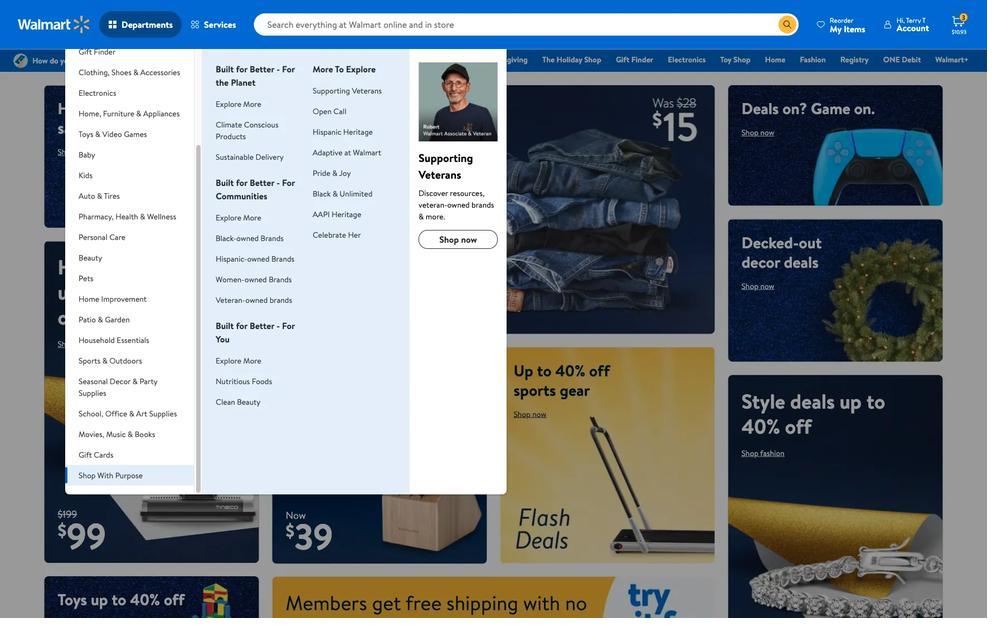 Task type: locate. For each thing, give the bounding box(es) containing it.
better inside built for better - for you
[[250, 320, 274, 332]]

women-owned brands link
[[216, 274, 292, 285]]

2 vertical spatial for
[[236, 320, 248, 332]]

0 vertical spatial 40%
[[555, 360, 585, 382]]

black for black & unlimited
[[313, 188, 331, 199]]

celebrate her link
[[313, 229, 361, 240]]

2 built from the top
[[216, 177, 234, 189]]

explore more for you
[[216, 355, 261, 366]]

0 horizontal spatial essentials
[[117, 335, 149, 346]]

built inside built for better - for the planet
[[216, 63, 234, 75]]

2 vertical spatial explore more
[[216, 355, 261, 366]]

now up sports
[[77, 339, 91, 350]]

& right 'health'
[[140, 211, 145, 222]]

3 explore more from the top
[[216, 355, 261, 366]]

more up nutritious foods
[[243, 355, 261, 366]]

supporting inside supporting veterans discover resources, veteran-owned brands & more.
[[419, 150, 473, 166]]

high
[[58, 98, 91, 119]]

1 for from the top
[[282, 63, 295, 75]]

black & unlimited link
[[313, 188, 373, 199]]

deals inside style deals up to 40% off
[[790, 387, 835, 415]]

better down veteran-owned brands link at the top of the page
[[250, 320, 274, 332]]

finder inside gift finder link
[[631, 54, 653, 65]]

3 for from the top
[[236, 320, 248, 332]]

essentials down patio & garden dropdown button
[[117, 335, 149, 346]]

1 vertical spatial supporting
[[419, 150, 473, 166]]

for inside built for better - for you
[[282, 320, 295, 332]]

aapi
[[313, 209, 330, 220]]

brands up hispanic-owned brands
[[261, 233, 284, 244]]

gift for gift finder link
[[616, 54, 629, 65]]

built
[[216, 63, 234, 75], [216, 177, 234, 189], [216, 320, 234, 332]]

garden
[[105, 314, 130, 325]]

built inside built for better - for you
[[216, 320, 234, 332]]

& inside "dropdown button"
[[133, 67, 139, 77]]

2 vertical spatial -
[[277, 320, 280, 332]]

3 better from the top
[[250, 320, 274, 332]]

toys for toys & video games
[[79, 128, 93, 139]]

40%
[[555, 360, 585, 382], [742, 412, 780, 440], [130, 589, 160, 611]]

& left joy
[[332, 167, 338, 178]]

1 vertical spatial electronics
[[79, 87, 116, 98]]

up inside style deals up to 40% off
[[840, 387, 862, 415]]

2 vertical spatial brands
[[269, 274, 292, 285]]

toys up to 40% off
[[58, 589, 185, 611]]

home inside "link"
[[765, 54, 786, 65]]

0 vertical spatial essentials
[[436, 54, 469, 65]]

2 explore more link from the top
[[216, 212, 261, 223]]

0 vertical spatial toys
[[79, 128, 93, 139]]

explore up black- on the top
[[216, 212, 241, 223]]

are
[[369, 360, 390, 382]]

supporting for supporting veterans
[[313, 85, 350, 96]]

now down sports
[[532, 409, 546, 420]]

39
[[295, 512, 333, 562]]

brands up women-owned brands link
[[271, 253, 294, 264]]

explore for built for better - for communities
[[216, 212, 241, 223]]

0 vertical spatial brands
[[261, 233, 284, 244]]

0 vertical spatial heritage
[[343, 126, 373, 137]]

supplies
[[79, 388, 106, 399], [149, 408, 177, 419]]

veterans inside supporting veterans discover resources, veteran-owned brands & more.
[[419, 167, 461, 182]]

0 vertical spatial up
[[58, 278, 80, 306]]

for down the delivery
[[282, 177, 295, 189]]

decked-
[[742, 232, 799, 253]]

more
[[313, 63, 333, 75], [243, 98, 261, 109], [243, 212, 261, 223], [243, 355, 261, 366]]

0 vertical spatial supplies
[[79, 388, 106, 399]]

1 vertical spatial up
[[840, 387, 862, 415]]

1 vertical spatial essentials
[[117, 335, 149, 346]]

more for built for better - for the planet
[[243, 98, 261, 109]]

explore more down 'communities' at the top
[[216, 212, 261, 223]]

up inside home deals up to 30% off
[[58, 278, 80, 306]]

for down veteran-
[[236, 320, 248, 332]]

1 vertical spatial better
[[250, 177, 274, 189]]

heritage for aapi heritage
[[332, 209, 361, 220]]

1 horizontal spatial electronics
[[668, 54, 706, 65]]

1 horizontal spatial essentials
[[436, 54, 469, 65]]

the
[[542, 54, 555, 65]]

1 horizontal spatial supplies
[[149, 408, 177, 419]]

adaptive
[[313, 147, 343, 158]]

1 horizontal spatial veterans
[[419, 167, 461, 182]]

for left to
[[282, 63, 295, 75]]

1 horizontal spatial deals
[[742, 98, 779, 119]]

& right furniture
[[136, 108, 141, 119]]

resources,
[[450, 188, 485, 198]]

$ inside $199 $ 99
[[58, 518, 67, 543]]

home down personal
[[58, 253, 110, 281]]

home, furniture & appliances
[[79, 108, 180, 119]]

1 horizontal spatial 40%
[[555, 360, 585, 382]]

for up planet
[[236, 63, 248, 75]]

2 horizontal spatial 40%
[[742, 412, 780, 440]]

heritage down black & unlimited
[[332, 209, 361, 220]]

1 vertical spatial toys
[[58, 589, 87, 611]]

1 vertical spatial heritage
[[332, 209, 361, 220]]

home improvement
[[79, 293, 147, 304]]

built for the
[[216, 63, 234, 75]]

for inside built for better - for communities
[[236, 177, 248, 189]]

home for home deals up to 30% off
[[58, 253, 110, 281]]

gift finder left electronics link
[[616, 54, 653, 65]]

explore more up nutritious foods
[[216, 355, 261, 366]]

explore more link down planet
[[216, 98, 261, 109]]

1 explore more from the top
[[216, 98, 261, 109]]

delivery
[[256, 151, 284, 162]]

deals right friday
[[366, 54, 385, 65]]

built up you
[[216, 320, 234, 332]]

sustainable delivery
[[216, 151, 284, 162]]

1 horizontal spatial gift finder
[[616, 54, 653, 65]]

supporting up discover
[[419, 150, 473, 166]]

call
[[334, 106, 346, 116]]

1 vertical spatial brands
[[271, 253, 294, 264]]

off inside home deals up to 30% off
[[58, 303, 84, 331]]

0 vertical spatial better
[[250, 63, 274, 75]]

0 horizontal spatial 40%
[[130, 589, 160, 611]]

1 vertical spatial brands
[[270, 295, 292, 305]]

deals down personal care dropdown button on the left top
[[115, 253, 160, 281]]

supplies right 'art'
[[149, 408, 177, 419]]

sports & outdoors button
[[65, 351, 194, 371]]

heritage for hispanic heritage
[[343, 126, 373, 137]]

books
[[135, 429, 155, 440]]

kids button
[[65, 165, 194, 186]]

$
[[58, 518, 67, 543], [286, 519, 295, 544]]

finder inside gift finder dropdown button
[[94, 46, 116, 57]]

owned down hispanic-owned brands link
[[244, 274, 267, 285]]

1 horizontal spatial $
[[286, 519, 295, 544]]

electronics inside electronics "dropdown button"
[[79, 87, 116, 98]]

0 vertical spatial explore more link
[[216, 98, 261, 109]]

$ for 39
[[286, 519, 295, 544]]

0 vertical spatial for
[[282, 63, 295, 75]]

members
[[286, 589, 367, 617]]

0 horizontal spatial beauty
[[79, 252, 102, 263]]

& inside seasonal decor & party supplies
[[132, 376, 138, 387]]

1 vertical spatial black
[[313, 188, 331, 199]]

for inside built for better - for the planet
[[282, 63, 295, 75]]

1 horizontal spatial up
[[91, 589, 108, 611]]

nutritious
[[216, 376, 250, 387]]

to
[[85, 278, 103, 306], [537, 360, 552, 382], [867, 387, 885, 415], [112, 589, 126, 611]]

now down deals on? game on.
[[760, 127, 774, 138]]

deals inside black friday deals link
[[366, 54, 385, 65]]

aapi heritage
[[313, 209, 361, 220]]

supplies inside seasonal decor & party supplies
[[79, 388, 106, 399]]

adaptive at walmart link
[[313, 147, 381, 158]]

gift for gift cards dropdown button
[[79, 450, 92, 460]]

2 vertical spatial built
[[216, 320, 234, 332]]

0 horizontal spatial electronics
[[79, 87, 116, 98]]

2 vertical spatial better
[[250, 320, 274, 332]]

veterans up discover
[[419, 167, 461, 182]]

clean
[[216, 397, 235, 407]]

shop now link for high tech gifts, huge savings
[[58, 147, 91, 157]]

built for you
[[216, 320, 234, 332]]

for inside built for better - for you
[[236, 320, 248, 332]]

owned for women-owned brands
[[244, 274, 267, 285]]

0 horizontal spatial finder
[[94, 46, 116, 57]]

- inside built for better - for communities
[[277, 177, 280, 189]]

was dollar $199, now dollar 99 group
[[44, 508, 106, 564]]

gift finder inside gift finder dropdown button
[[79, 46, 116, 57]]

0 horizontal spatial gift finder
[[79, 46, 116, 57]]

heritage up walmart
[[343, 126, 373, 137]]

gift up clothing,
[[79, 46, 92, 57]]

1 for from the top
[[236, 63, 248, 75]]

served
[[394, 360, 439, 382]]

for down veteran-owned brands link at the top of the page
[[282, 320, 295, 332]]

pharmacy,
[[79, 211, 114, 222]]

0 vertical spatial beauty
[[79, 252, 102, 263]]

electronics left 'toy'
[[668, 54, 706, 65]]

owned down women-owned brands link
[[245, 295, 268, 305]]

better inside built for better - for communities
[[250, 177, 274, 189]]

1 horizontal spatial finder
[[631, 54, 653, 65]]

black for black friday deals
[[323, 54, 342, 65]]

home right foods
[[286, 360, 327, 382]]

supporting up open call
[[313, 85, 350, 96]]

gift left cards
[[79, 450, 92, 460]]

supporting veterans
[[313, 85, 382, 96]]

electronics down clothing,
[[79, 87, 116, 98]]

- inside built for better - for the planet
[[277, 63, 280, 75]]

1 - from the top
[[277, 63, 280, 75]]

0 vertical spatial for
[[236, 63, 248, 75]]

3 built from the top
[[216, 320, 234, 332]]

0 vertical spatial brands
[[472, 199, 494, 210]]

2 - from the top
[[277, 177, 280, 189]]

for for the
[[236, 63, 248, 75]]

gift finder inside gift finder link
[[616, 54, 653, 65]]

built for better - for the planet
[[216, 63, 295, 89]]

& right shoes
[[133, 67, 139, 77]]

owned up hispanic-owned brands link
[[236, 233, 259, 244]]

up to 40% off sports gear
[[514, 360, 610, 401]]

3 explore more link from the top
[[216, 355, 261, 366]]

explore more link up nutritious foods
[[216, 355, 261, 366]]

2 vertical spatial explore more link
[[216, 355, 261, 366]]

2 explore more from the top
[[216, 212, 261, 223]]

home inside dropdown button
[[79, 293, 99, 304]]

brands for hispanic-owned brands
[[271, 253, 294, 264]]

hi, terry t account
[[897, 15, 929, 34]]

3 - from the top
[[277, 320, 280, 332]]

& right grocery at the left top
[[428, 54, 434, 65]]

& left tires
[[97, 190, 102, 201]]

up for style deals up to 40% off
[[840, 387, 862, 415]]

better for communities
[[250, 177, 274, 189]]

owned up women-owned brands
[[247, 253, 270, 264]]

black left friday
[[323, 54, 342, 65]]

0 vertical spatial veterans
[[352, 85, 382, 96]]

1 vertical spatial for
[[282, 177, 295, 189]]

deals left on?
[[742, 98, 779, 119]]

owned down resources,
[[447, 199, 470, 210]]

walmart image
[[18, 16, 90, 33]]

0 horizontal spatial supporting
[[313, 85, 350, 96]]

$ inside the "now $ 39"
[[286, 519, 295, 544]]

0 horizontal spatial supplies
[[79, 388, 106, 399]]

explore more down planet
[[216, 98, 261, 109]]

more up conscious
[[243, 98, 261, 109]]

3 for from the top
[[282, 320, 295, 332]]

1 vertical spatial veterans
[[419, 167, 461, 182]]

0 vertical spatial deals
[[366, 54, 385, 65]]

1 explore more link from the top
[[216, 98, 261, 109]]

0 vertical spatial built
[[216, 63, 234, 75]]

2 vertical spatial 40%
[[130, 589, 160, 611]]

for inside built for better - for the planet
[[236, 63, 248, 75]]

for up 'communities' at the top
[[236, 177, 248, 189]]

& left more.
[[419, 211, 424, 222]]

1 vertical spatial built
[[216, 177, 234, 189]]

1 vertical spatial explore more
[[216, 212, 261, 223]]

explore up 'nutritious'
[[216, 355, 241, 366]]

explore more link down 'communities' at the top
[[216, 212, 261, 223]]

2 for from the top
[[236, 177, 248, 189]]

brands for black-owned brands
[[261, 233, 284, 244]]

deals
[[784, 251, 819, 273], [115, 253, 160, 281], [330, 360, 365, 382], [790, 387, 835, 415]]

holiday
[[557, 54, 582, 65]]

more.
[[426, 211, 445, 222]]

deals right style
[[790, 387, 835, 415]]

2 better from the top
[[250, 177, 274, 189]]

1 better from the top
[[250, 63, 274, 75]]

for inside built for better - for communities
[[282, 177, 295, 189]]

& left 'art'
[[129, 408, 134, 419]]

tech
[[94, 98, 125, 119]]

grocery
[[399, 54, 427, 65]]

finder left electronics link
[[631, 54, 653, 65]]

for
[[282, 63, 295, 75], [282, 177, 295, 189], [282, 320, 295, 332]]

deals right decor
[[784, 251, 819, 273]]

more for built for better - for communities
[[243, 212, 261, 223]]

hispanic heritage link
[[313, 126, 373, 137]]

accessories
[[140, 67, 180, 77]]

explore right to
[[346, 63, 376, 75]]

0 horizontal spatial deals
[[366, 54, 385, 65]]

fashion
[[760, 448, 785, 459]]

for for communities
[[236, 177, 248, 189]]

1 vertical spatial supplies
[[149, 408, 177, 419]]

now for deals on? game on.
[[760, 127, 774, 138]]

built for communities
[[216, 177, 234, 189]]

more to explore
[[313, 63, 376, 75]]

to inside style deals up to 40% off
[[867, 387, 885, 415]]

essentials inside dropdown button
[[117, 335, 149, 346]]

one debit link
[[878, 54, 926, 65]]

& left party
[[132, 376, 138, 387]]

deals inside home deals up to 30% off
[[115, 253, 160, 281]]

high tech gifts, huge savings
[[58, 98, 202, 139]]

1 vertical spatial explore more link
[[216, 212, 261, 223]]

home down search icon
[[765, 54, 786, 65]]

brands
[[472, 199, 494, 210], [270, 295, 292, 305]]

explore up climate
[[216, 98, 241, 109]]

clothing, shoes & accessories
[[79, 67, 180, 77]]

game
[[811, 98, 851, 119]]

2 horizontal spatial up
[[840, 387, 862, 415]]

home for home deals are served
[[286, 360, 327, 382]]

electronics button
[[65, 82, 194, 103]]

deals on? game on.
[[742, 98, 875, 119]]

conscious
[[244, 119, 279, 130]]

home improvement button
[[65, 289, 194, 309]]

built inside built for better - for communities
[[216, 177, 234, 189]]

toys inside dropdown button
[[79, 128, 93, 139]]

explore more for the
[[216, 98, 261, 109]]

the
[[216, 76, 229, 89]]

brands down hispanic-owned brands link
[[269, 274, 292, 285]]

0 vertical spatial black
[[323, 54, 342, 65]]

deals left "are"
[[330, 360, 365, 382]]

gift finder up clothing,
[[79, 46, 116, 57]]

veterans down more to explore
[[352, 85, 382, 96]]

veteran-owned brands
[[216, 295, 292, 305]]

black-owned brands link
[[216, 233, 284, 244]]

2 vertical spatial for
[[282, 320, 295, 332]]

brands down women-owned brands link
[[270, 295, 292, 305]]

shop now link for home deals up to 30% off
[[58, 339, 91, 350]]

household
[[79, 335, 115, 346]]

0 horizontal spatial up
[[58, 278, 80, 306]]

owned for veteran-owned brands
[[245, 295, 268, 305]]

1 horizontal spatial brands
[[472, 199, 494, 210]]

0 vertical spatial -
[[277, 63, 280, 75]]

beauty down nutritious foods link
[[237, 397, 261, 407]]

brands down resources,
[[472, 199, 494, 210]]

0 vertical spatial explore more
[[216, 98, 261, 109]]

1 built from the top
[[216, 63, 234, 75]]

1 horizontal spatial beauty
[[237, 397, 261, 407]]

gift right the holiday shop link
[[616, 54, 629, 65]]

essentials right grocery at the left top
[[436, 54, 469, 65]]

shop now for up to 40% off sports gear
[[514, 409, 546, 420]]

finder up clothing,
[[94, 46, 116, 57]]

joy
[[339, 167, 351, 178]]

0 horizontal spatial veterans
[[352, 85, 382, 96]]

electronics for electronics "dropdown button"
[[79, 87, 116, 98]]

home inside home deals up to 30% off
[[58, 253, 110, 281]]

1 vertical spatial beauty
[[237, 397, 261, 407]]

beauty down personal
[[79, 252, 102, 263]]

now down decor
[[760, 281, 774, 292]]

gift finder
[[79, 46, 116, 57], [616, 54, 653, 65]]

shop now for deals on? game on.
[[742, 127, 774, 138]]

better up 'communities' at the top
[[250, 177, 274, 189]]

better inside built for better - for the planet
[[250, 63, 274, 75]]

home link
[[760, 54, 791, 65]]

1 vertical spatial -
[[277, 177, 280, 189]]

supplies for school, office & art supplies
[[149, 408, 177, 419]]

big!
[[365, 243, 423, 292]]

supplies inside "dropdown button"
[[149, 408, 177, 419]]

thanksgiving link
[[478, 54, 533, 65]]

veterans for supporting veterans discover resources, veteran-owned brands & more.
[[419, 167, 461, 182]]

now up kids
[[77, 147, 91, 157]]

built up the
[[216, 63, 234, 75]]

open
[[313, 106, 332, 116]]

0 vertical spatial electronics
[[668, 54, 706, 65]]

household essentials button
[[65, 330, 194, 351]]

appliances
[[143, 108, 180, 119]]

better up planet
[[250, 63, 274, 75]]

2 for from the top
[[282, 177, 295, 189]]

1 vertical spatial 40%
[[742, 412, 780, 440]]

auto & tires
[[79, 190, 120, 201]]

account
[[897, 22, 929, 34]]

& right patio
[[98, 314, 103, 325]]

40% inside style deals up to 40% off
[[742, 412, 780, 440]]

supplies down the seasonal
[[79, 388, 106, 399]]

finder for gift finder link
[[631, 54, 653, 65]]

0 vertical spatial supporting
[[313, 85, 350, 96]]

& right sports
[[102, 355, 108, 366]]

1 horizontal spatial supporting
[[419, 150, 473, 166]]

home up patio
[[79, 293, 99, 304]]

more up black-owned brands link
[[243, 212, 261, 223]]

- inside built for better - for you
[[277, 320, 280, 332]]

registry link
[[835, 54, 874, 65]]

for for you
[[236, 320, 248, 332]]

furniture
[[103, 108, 134, 119]]

electronics inside electronics link
[[668, 54, 706, 65]]

black down pride
[[313, 188, 331, 199]]

0 horizontal spatial $
[[58, 518, 67, 543]]

pets button
[[65, 268, 194, 289]]

shop now
[[742, 127, 774, 138], [58, 147, 91, 157], [439, 234, 477, 246], [742, 281, 774, 292], [58, 339, 91, 350], [514, 409, 546, 420]]

1 vertical spatial for
[[236, 177, 248, 189]]

built up 'communities' at the top
[[216, 177, 234, 189]]

huge
[[168, 98, 202, 119]]

brands
[[261, 233, 284, 244], [271, 253, 294, 264], [269, 274, 292, 285]]



Task type: vqa. For each thing, say whether or not it's contained in the screenshot.
Explore More
yes



Task type: describe. For each thing, give the bounding box(es) containing it.
my
[[830, 23, 842, 35]]

women-
[[216, 274, 244, 285]]

pride
[[313, 167, 330, 178]]

$10.93
[[952, 28, 967, 35]]

now dollar 39 null group
[[272, 509, 333, 564]]

- for built for better - for the planet
[[277, 63, 280, 75]]

toys for toys up to 40% off
[[58, 589, 87, 611]]

owned inside supporting veterans discover resources, veteran-owned brands & more.
[[447, 199, 470, 210]]

celebrate
[[313, 229, 346, 240]]

personal care
[[79, 232, 126, 242]]

personal
[[79, 232, 107, 242]]

school, office & art supplies button
[[65, 404, 194, 424]]

home for home
[[765, 54, 786, 65]]

household essentials
[[79, 335, 149, 346]]

gifts,
[[129, 98, 164, 119]]

beauty button
[[65, 247, 194, 268]]

shop now for decked-out decor deals
[[742, 281, 774, 292]]

reorder my items
[[830, 15, 865, 35]]

up for home deals up to 30% off
[[58, 278, 80, 306]]

home,
[[79, 108, 101, 119]]

free
[[406, 589, 442, 617]]

supplies for seasonal decor & party supplies
[[79, 388, 106, 399]]

off inside up to 40% off sports gear
[[589, 360, 610, 382]]

services
[[204, 18, 236, 31]]

art
[[136, 408, 147, 419]]

electronics for electronics link
[[668, 54, 706, 65]]

unlimited
[[340, 188, 373, 199]]

$ for 99
[[58, 518, 67, 543]]

shop inside dropdown button
[[79, 470, 96, 481]]

black friday deals
[[323, 54, 385, 65]]

shop with purpose button
[[65, 465, 194, 486]]

planet
[[231, 76, 256, 89]]

veteran-owned brands link
[[216, 295, 292, 305]]

deals inside decked-out decor deals
[[784, 251, 819, 273]]

pets
[[79, 273, 93, 284]]

kids
[[79, 170, 93, 181]]

up
[[514, 360, 533, 382]]

finder for gift finder dropdown button on the top of page
[[94, 46, 116, 57]]

movies, music & books button
[[65, 424, 194, 445]]

- for built for better - for communities
[[277, 177, 280, 189]]

veteran-
[[216, 295, 245, 305]]

40% inside up to 40% off sports gear
[[555, 360, 585, 382]]

patio & garden
[[79, 314, 130, 325]]

seasonal
[[79, 376, 108, 387]]

purpose
[[115, 470, 143, 481]]

to
[[335, 63, 344, 75]]

owned for black-owned brands
[[236, 233, 259, 244]]

gift cards button
[[65, 445, 194, 465]]

shop fashion link
[[742, 448, 785, 459]]

wellness
[[147, 211, 176, 222]]

improvement
[[101, 293, 147, 304]]

care
[[109, 232, 126, 242]]

black-owned brands
[[216, 233, 284, 244]]

patio & garden button
[[65, 309, 194, 330]]

her
[[348, 229, 361, 240]]

personal care button
[[65, 227, 194, 247]]

explore for built for better - for the planet
[[216, 98, 241, 109]]

fashion link
[[795, 54, 831, 65]]

more for built for better - for you
[[243, 355, 261, 366]]

shop with purpose
[[79, 470, 143, 481]]

& inside "dropdown button"
[[129, 408, 134, 419]]

brands inside supporting veterans discover resources, veteran-owned brands & more.
[[472, 199, 494, 210]]

save big!
[[286, 243, 423, 292]]

supporting for supporting veterans discover resources, veteran-owned brands & more.
[[419, 150, 473, 166]]

walmart+ link
[[930, 54, 974, 65]]

explore more link for communities
[[216, 212, 261, 223]]

- for built for better - for you
[[277, 320, 280, 332]]

departments button
[[99, 11, 182, 38]]

for for built for better - for communities
[[282, 177, 295, 189]]

no
[[565, 589, 587, 617]]

walmart
[[353, 147, 381, 158]]

shop now link for up to 40% off sports gear
[[514, 409, 546, 420]]

& up the aapi heritage link
[[333, 188, 338, 199]]

explore more link for you
[[216, 355, 261, 366]]

& inside dropdown button
[[97, 190, 102, 201]]

explore more link for the
[[216, 98, 261, 109]]

now for decked-out decor deals
[[760, 281, 774, 292]]

one
[[883, 54, 900, 65]]

cards
[[94, 450, 113, 460]]

pharmacy, health & wellness
[[79, 211, 176, 222]]

Search search field
[[254, 13, 799, 36]]

to inside home deals up to 30% off
[[85, 278, 103, 306]]

deals for home deals are served
[[330, 360, 365, 382]]

clean beauty
[[216, 397, 261, 407]]

now for up to 40% off sports gear
[[532, 409, 546, 420]]

better for the
[[250, 63, 274, 75]]

& inside supporting veterans discover resources, veteran-owned brands & more.
[[419, 211, 424, 222]]

the holiday shop link
[[537, 54, 606, 65]]

99
[[67, 511, 106, 561]]

hispanic
[[313, 126, 341, 137]]

order
[[286, 614, 333, 619]]

fashion
[[800, 54, 826, 65]]

home deals up to 30% off
[[58, 253, 160, 331]]

baby button
[[65, 144, 194, 165]]

now down resources,
[[461, 234, 477, 246]]

shop now for home deals up to 30% off
[[58, 339, 91, 350]]

music
[[106, 429, 126, 440]]

owned for hispanic-owned brands
[[247, 253, 270, 264]]

hispanic-owned brands link
[[216, 253, 294, 264]]

$199 $ 99
[[58, 508, 106, 561]]

deals for style deals up to 40% off
[[790, 387, 835, 415]]

patio
[[79, 314, 96, 325]]

deals for home deals up to 30% off
[[115, 253, 160, 281]]

at
[[344, 147, 351, 158]]

office
[[105, 408, 127, 419]]

explore more for communities
[[216, 212, 261, 223]]

now $ 39
[[286, 509, 333, 562]]

now for home deals up to 30% off
[[77, 339, 91, 350]]

& left "video"
[[95, 128, 100, 139]]

decked-out decor deals
[[742, 232, 822, 273]]

shop now link for deals on? game on.
[[742, 127, 774, 138]]

seasonal decor & party supplies
[[79, 376, 157, 399]]

discover
[[419, 188, 448, 198]]

style
[[742, 387, 785, 415]]

explore for built for better - for you
[[216, 355, 241, 366]]

Walmart Site-Wide search field
[[254, 13, 799, 36]]

decor
[[742, 251, 780, 273]]

get
[[372, 589, 401, 617]]

brands for women-owned brands
[[269, 274, 292, 285]]

1 vertical spatial deals
[[742, 98, 779, 119]]

hispanic-
[[216, 253, 247, 264]]

home for home improvement
[[79, 293, 99, 304]]

built for better - for you
[[216, 320, 295, 346]]

beauty inside dropdown button
[[79, 252, 102, 263]]

communities
[[216, 190, 267, 202]]

nutritious foods link
[[216, 376, 272, 387]]

gift finder for gift finder link
[[616, 54, 653, 65]]

shop now for high tech gifts, huge savings
[[58, 147, 91, 157]]

more left to
[[313, 63, 333, 75]]

toy
[[720, 54, 732, 65]]

off inside style deals up to 40% off
[[785, 412, 812, 440]]

shop now link for decked-out decor deals
[[742, 281, 774, 292]]

& right the music
[[128, 429, 133, 440]]

sports
[[79, 355, 100, 366]]

search icon image
[[783, 20, 792, 29]]

items
[[844, 23, 865, 35]]

gift finder for gift finder dropdown button on the top of page
[[79, 46, 116, 57]]

gift for gift finder dropdown button on the top of page
[[79, 46, 92, 57]]

0 horizontal spatial brands
[[270, 295, 292, 305]]

for for built for better - for the planet
[[282, 63, 295, 75]]

better for you
[[250, 320, 274, 332]]

veterans for supporting veterans
[[352, 85, 382, 96]]

toys & video games
[[79, 128, 147, 139]]

auto & tires button
[[65, 186, 194, 206]]

2 vertical spatial up
[[91, 589, 108, 611]]

toys & video games button
[[65, 124, 194, 144]]

for for built for better - for you
[[282, 320, 295, 332]]

now for high tech gifts, huge savings
[[77, 147, 91, 157]]

to inside up to 40% off sports gear
[[537, 360, 552, 382]]

out
[[799, 232, 822, 253]]

products
[[216, 131, 246, 142]]

shop with purpose image
[[419, 62, 498, 142]]



